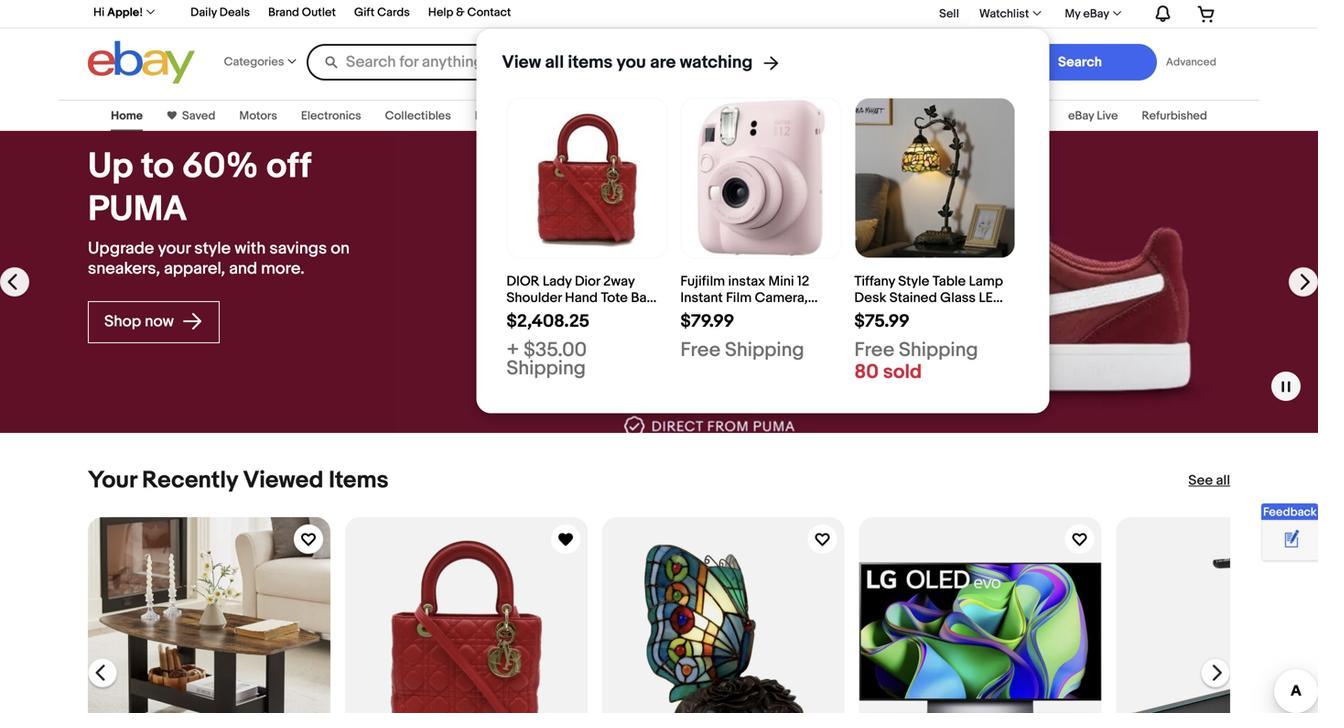 Task type: describe. For each thing, give the bounding box(es) containing it.
sporting
[[698, 109, 745, 123]]

$75.99 free shipping 80 sold
[[855, 311, 979, 384]]

instant
[[681, 290, 723, 306]]

$2,408.25
[[507, 311, 590, 332]]

1 vertical spatial ebay
[[1069, 109, 1095, 123]]

items
[[329, 467, 389, 495]]

gift cards
[[354, 5, 410, 20]]

leather
[[569, 306, 616, 323]]

fujifilm
[[681, 273, 725, 290]]

tiffany
[[855, 273, 896, 290]]

view
[[502, 52, 541, 73]]

$75.99
[[855, 311, 910, 332]]

refurbished link
[[1142, 109, 1208, 123]]

feedback
[[1264, 506, 1318, 520]]

$2,408.25 + $35.00 shipping
[[507, 311, 590, 380]]

ebay live
[[1069, 109, 1119, 123]]

& for help
[[456, 5, 465, 20]]

ebay home image
[[88, 40, 195, 84]]

your recently viewed items
[[88, 467, 389, 495]]

jewelry & watches link
[[943, 109, 1045, 123]]

items
[[568, 52, 613, 73]]

view all items you are watching
[[502, 52, 753, 73]]

off
[[267, 146, 311, 188]]

12
[[798, 273, 810, 290]]

shipping inside $2,408.25 + $35.00 shipping
[[507, 357, 586, 380]]

watchlist
[[980, 7, 1030, 21]]

sporting goods link
[[698, 109, 784, 123]]

dior
[[507, 273, 540, 290]]

style
[[899, 273, 930, 290]]

to
[[141, 146, 174, 188]]

upgrade
[[88, 239, 154, 259]]

women
[[543, 323, 591, 339]]

puma
[[88, 188, 187, 231]]

$79.99 free shipping
[[681, 311, 805, 362]]

your shopping cart image
[[1197, 4, 1218, 22]]

sell link
[[931, 7, 968, 21]]

art
[[906, 306, 926, 323]]

are
[[650, 52, 676, 73]]

2way
[[604, 273, 635, 290]]

savings
[[270, 239, 327, 259]]

see all
[[1189, 473, 1231, 489]]

shipping for $79.99 free shipping
[[725, 338, 805, 362]]

apple
[[107, 5, 139, 20]]

outlet
[[302, 5, 336, 20]]

business & industrial link
[[808, 109, 919, 123]]

free for $79.99 free shipping
[[681, 338, 721, 362]]

home & garden link
[[475, 109, 562, 123]]

shipping for $75.99 free shipping 80 sold
[[899, 338, 979, 362]]

advanced
[[1167, 56, 1217, 69]]

see
[[1189, 473, 1214, 489]]

used
[[507, 323, 540, 339]]

bag
[[631, 290, 655, 306]]

80
[[855, 360, 879, 384]]

account navigation
[[83, 0, 1231, 414]]

refurbished
[[1142, 109, 1208, 123]]

garden
[[521, 109, 562, 123]]

now
[[145, 312, 174, 331]]

ebay live link
[[1069, 109, 1119, 123]]

your recently viewed items link
[[88, 467, 389, 495]]

camera,
[[755, 290, 808, 306]]

motors
[[239, 109, 277, 123]]

categories button
[[218, 43, 302, 82]]

+
[[507, 338, 520, 362]]

electronics link
[[301, 109, 361, 123]]

my ebay
[[1065, 7, 1110, 21]]

sell
[[940, 7, 960, 21]]

daily deals link
[[191, 3, 250, 24]]

none submit inside banner
[[1004, 44, 1158, 81]]

view all items you are watching element
[[502, 52, 753, 73]]

gift cards link
[[354, 3, 410, 24]]

and
[[229, 259, 257, 279]]

brand outlet
[[268, 5, 336, 20]]

dior lady dior 2way shoulder hand tote bag lambskin leather red used women image
[[508, 98, 667, 258]]

hand
[[565, 290, 598, 306]]

all for view
[[545, 52, 564, 73]]

vintage
[[855, 306, 903, 323]]

tiffany style table lamp desk stained glass led vintage art night light decor image
[[856, 98, 1015, 258]]

shop
[[104, 312, 141, 331]]

home for home
[[111, 109, 143, 123]]

your
[[88, 467, 137, 495]]



Task type: vqa. For each thing, say whether or not it's contained in the screenshot.
Motors
yes



Task type: locate. For each thing, give the bounding box(es) containing it.
goods
[[747, 109, 784, 123]]

free down $79.99
[[681, 338, 721, 362]]

home for home & garden
[[475, 109, 507, 123]]

fashion
[[585, 109, 626, 123]]

None submit
[[1004, 44, 1158, 81]]

desk
[[855, 290, 887, 306]]

business
[[808, 109, 856, 123]]

tote
[[601, 290, 628, 306]]

your
[[158, 239, 191, 259]]

2 home from the left
[[475, 109, 507, 123]]

help & contact
[[428, 5, 511, 20]]

shop now
[[104, 312, 177, 331]]

night
[[929, 306, 963, 323]]

toys
[[650, 109, 674, 123]]

all right see
[[1217, 473, 1231, 489]]

help & contact link
[[428, 3, 511, 24]]

dior
[[575, 273, 600, 290]]

& right help in the top of the page
[[456, 5, 465, 20]]

style
[[194, 239, 231, 259]]

banner containing + $35.00 shipping
[[83, 0, 1231, 414]]

sold
[[884, 360, 922, 384]]

watchlist link
[[970, 3, 1050, 25]]

ebay inside account navigation
[[1084, 7, 1110, 21]]

& for home
[[510, 109, 519, 123]]

saved
[[182, 109, 216, 123]]

light
[[966, 306, 997, 323]]

motors link
[[239, 109, 277, 123]]

all right view
[[545, 52, 564, 73]]

2 free from the left
[[855, 338, 895, 362]]

pink
[[738, 306, 764, 323]]

all for see
[[1217, 473, 1231, 489]]

free for $75.99 free shipping 80 sold
[[855, 338, 895, 362]]

up to 60% off puma link
[[88, 146, 352, 231]]

0 horizontal spatial free
[[681, 338, 721, 362]]

1 horizontal spatial free
[[855, 338, 895, 362]]

& right business
[[859, 109, 867, 123]]

sneakers,
[[88, 259, 160, 279]]

up
[[88, 146, 133, 188]]

sporting goods
[[698, 109, 784, 123]]

free inside $79.99 free shipping
[[681, 338, 721, 362]]

shipping down women
[[507, 357, 586, 380]]

jewelry
[[943, 109, 984, 123]]

1 horizontal spatial all
[[1217, 473, 1231, 489]]

0 vertical spatial ebay
[[1084, 7, 1110, 21]]

0 vertical spatial all
[[545, 52, 564, 73]]

electronics
[[301, 109, 361, 123]]

help
[[428, 5, 454, 20]]

0 horizontal spatial all
[[545, 52, 564, 73]]

collectibles
[[385, 109, 451, 123]]

up to 60% off puma upgrade your style with savings on sneakers, apparel, and more.
[[88, 146, 350, 279]]

watching
[[680, 52, 753, 73]]

60%
[[182, 146, 259, 188]]

& for business
[[859, 109, 867, 123]]

1 free from the left
[[681, 338, 721, 362]]

deals
[[220, 5, 250, 20]]

fashion link
[[585, 109, 626, 123]]

shipping inside $79.99 free shipping
[[725, 338, 805, 362]]

lambskin
[[507, 306, 566, 323]]

all inside account navigation
[[545, 52, 564, 73]]

advanced link
[[1158, 44, 1226, 81]]

all
[[545, 52, 564, 73], [1217, 473, 1231, 489]]

dior lady dior 2way shoulder hand tote bag lambskin leather red used women
[[507, 273, 655, 339]]

hi apple !
[[93, 5, 143, 20]]

jewelry & watches
[[943, 109, 1045, 123]]

& for jewelry
[[987, 109, 996, 123]]

$79.99
[[681, 311, 735, 332]]

2 horizontal spatial shipping
[[899, 338, 979, 362]]

decor
[[855, 323, 894, 339]]

banner
[[83, 0, 1231, 414]]

categories
[[224, 55, 284, 69]]

!
[[139, 5, 143, 20]]

1 horizontal spatial home
[[475, 109, 507, 123]]

instax
[[729, 273, 766, 290]]

free
[[681, 338, 721, 362], [855, 338, 895, 362]]

glass
[[941, 290, 976, 306]]

toys link
[[650, 109, 674, 123]]

industrial
[[870, 109, 919, 123]]

shipping down pink
[[725, 338, 805, 362]]

ebay left live
[[1069, 109, 1095, 123]]

brand outlet link
[[268, 3, 336, 24]]

home & garden
[[475, 109, 562, 123]]

daily deals
[[191, 5, 250, 20]]

free down $75.99
[[855, 338, 895, 362]]

& left "garden"
[[510, 109, 519, 123]]

red
[[619, 306, 644, 323]]

tiffany style table lamp desk stained glass led vintage art night light decor
[[855, 273, 1004, 339]]

ebay right my
[[1084, 7, 1110, 21]]

ebay
[[1084, 7, 1110, 21], [1069, 109, 1095, 123]]

1 horizontal spatial shipping
[[725, 338, 805, 362]]

shipping down night
[[899, 338, 979, 362]]

blossom
[[681, 306, 735, 323]]

& right jewelry
[[987, 109, 996, 123]]

more.
[[261, 259, 305, 279]]

on
[[331, 239, 350, 259]]

fujifilm instax mini 12 instant film camera, blossom pink image
[[682, 98, 841, 258]]

shipping inside $75.99 free shipping 80 sold
[[899, 338, 979, 362]]

my
[[1065, 7, 1081, 21]]

free inside $75.99 free shipping 80 sold
[[855, 338, 895, 362]]

$35.00
[[524, 338, 587, 362]]

shoulder
[[507, 290, 562, 306]]

daily
[[191, 5, 217, 20]]

lady
[[543, 273, 572, 290]]

notifications image
[[1152, 5, 1173, 23]]

0 horizontal spatial home
[[111, 109, 143, 123]]

home
[[111, 109, 143, 123], [475, 109, 507, 123]]

&
[[456, 5, 465, 20], [510, 109, 519, 123], [859, 109, 867, 123], [987, 109, 996, 123]]

1 home from the left
[[111, 109, 143, 123]]

home left "garden"
[[475, 109, 507, 123]]

view all items you are watching link
[[502, 52, 779, 73]]

fujifilm instax mini 12 instant film camera, blossom pink
[[681, 273, 810, 323]]

home up 'up' on the left top
[[111, 109, 143, 123]]

recently
[[142, 467, 238, 495]]

table
[[933, 273, 966, 290]]

0 horizontal spatial shipping
[[507, 357, 586, 380]]

business & industrial
[[808, 109, 919, 123]]

1 vertical spatial all
[[1217, 473, 1231, 489]]

brand
[[268, 5, 299, 20]]

& inside account navigation
[[456, 5, 465, 20]]



